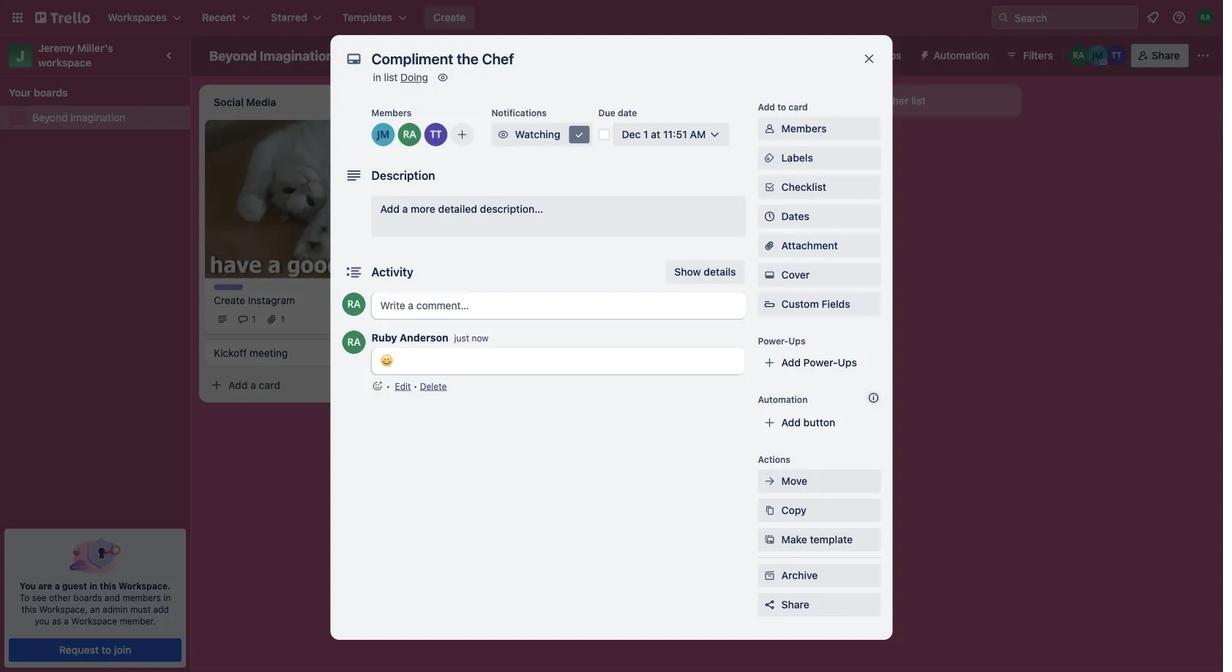 Task type: vqa. For each thing, say whether or not it's contained in the screenshot.
bottommost to
yes



Task type: locate. For each thing, give the bounding box(es) containing it.
sm image inside watching button
[[496, 127, 511, 142]]

0 horizontal spatial list
[[384, 71, 398, 83]]

grinning image
[[380, 354, 393, 367]]

beyond imagination inside 'text field'
[[209, 48, 334, 63]]

sm image left copy
[[762, 504, 777, 518]]

1 vertical spatial power-
[[758, 336, 788, 346]]

just
[[454, 333, 469, 344]]

0 horizontal spatial dec
[[439, 188, 455, 198]]

share
[[1152, 49, 1180, 61], [781, 599, 809, 611]]

create from template… image
[[790, 133, 802, 145], [375, 379, 386, 391]]

0 vertical spatial to
[[777, 102, 786, 112]]

2 vertical spatial ups
[[838, 357, 857, 369]]

ups
[[882, 49, 901, 61], [788, 336, 806, 346], [838, 357, 857, 369]]

kickoff meeting
[[214, 347, 288, 359]]

sm image down add to card
[[762, 121, 777, 136]]

card for add a card button to the right
[[675, 133, 696, 145]]

0 horizontal spatial terry turtle (terryturtle) image
[[369, 311, 386, 328]]

sm image left checklist on the right top of page
[[762, 180, 777, 195]]

meeting
[[250, 347, 288, 359]]

button
[[803, 417, 835, 429]]

imagination left star or unstar board image
[[260, 48, 334, 63]]

imagination
[[260, 48, 334, 63], [70, 112, 125, 124]]

0 vertical spatial terry turtle (terryturtle) image
[[1106, 45, 1127, 66]]

doing
[[400, 71, 428, 83]]

dec 1 at 11:51 am button
[[613, 123, 729, 146]]

1 horizontal spatial create from template… image
[[790, 133, 802, 145]]

terry turtle (terryturtle) image down search field
[[1106, 45, 1127, 66]]

list left doing
[[384, 71, 398, 83]]

ruby anderson (rubyanderson7) image left thoughts
[[398, 123, 421, 146]]

ruby anderson (rubyanderson7) image
[[577, 184, 594, 202], [342, 293, 366, 316]]

0 horizontal spatial add a card
[[228, 379, 280, 391]]

1 vertical spatial dec
[[439, 188, 455, 198]]

to
[[777, 102, 786, 112], [102, 644, 111, 657]]

a right are
[[55, 581, 60, 591]]

0 horizontal spatial to
[[102, 644, 111, 657]]

1 horizontal spatial ups
[[838, 357, 857, 369]]

as
[[52, 616, 61, 627]]

Board name text field
[[202, 44, 341, 67]]

1 vertical spatial workspace
[[71, 616, 117, 627]]

power-
[[848, 49, 882, 61], [758, 336, 788, 346], [803, 357, 838, 369]]

see
[[32, 593, 47, 603]]

0 horizontal spatial power-
[[758, 336, 788, 346]]

power-ups down the custom
[[758, 336, 806, 346]]

dec inside checkbox
[[439, 188, 455, 198]]

1 horizontal spatial dec
[[622, 128, 641, 141]]

card down the add a more detailed description… at the left top of page
[[467, 221, 488, 233]]

sm image left 'cover'
[[762, 268, 777, 283]]

1 left at
[[643, 128, 648, 141]]

1 vertical spatial create from template… image
[[375, 379, 386, 391]]

1 horizontal spatial terry turtle (terryturtle) image
[[424, 123, 448, 146]]

sm image for automation
[[913, 44, 934, 64]]

doing link
[[400, 71, 428, 83]]

beyond inside 'text field'
[[209, 48, 257, 63]]

1 horizontal spatial ruby anderson (rubyanderson7) image
[[577, 184, 594, 202]]

boards
[[34, 87, 68, 99], [73, 593, 102, 603]]

sm image inside the archive link
[[762, 569, 777, 583]]

jeremy miller (jeremymiller198) image
[[1087, 45, 1108, 66], [371, 123, 395, 146], [556, 184, 574, 202]]

add
[[849, 95, 868, 107], [758, 102, 775, 112], [644, 133, 663, 145], [380, 203, 400, 215], [436, 221, 456, 233], [781, 357, 801, 369], [228, 379, 248, 391], [781, 417, 801, 429]]

copy
[[781, 505, 806, 517]]

sm image inside the automation button
[[913, 44, 934, 64]]

1 down the the
[[487, 188, 491, 198]]

power- down custom fields button at the top right of the page
[[803, 357, 838, 369]]

1 vertical spatial list
[[911, 95, 926, 107]]

create from template… image for add a card button to the right
[[790, 133, 802, 145]]

Dec 1 checkbox
[[422, 184, 466, 202]]

make
[[781, 534, 807, 546]]

dec for dec 1 at 11:51 am
[[622, 128, 641, 141]]

ups down the fields
[[838, 357, 857, 369]]

power-ups up add another list
[[848, 49, 901, 61]]

move
[[781, 475, 807, 487]]

miller's
[[77, 42, 113, 54]]

2 horizontal spatial power-
[[848, 49, 882, 61]]

list right another at the top right of the page
[[911, 95, 926, 107]]

add
[[153, 605, 169, 615]]

1 horizontal spatial share
[[1152, 49, 1180, 61]]

a right at
[[666, 133, 672, 145]]

show
[[674, 266, 701, 278]]

boards up an
[[73, 593, 102, 603]]

share down archive
[[781, 599, 809, 611]]

add members to card image
[[456, 127, 468, 142]]

sm image down workspace visible
[[435, 70, 450, 85]]

delete link
[[420, 381, 447, 392]]

1 vertical spatial share button
[[758, 594, 881, 617]]

to for card
[[777, 102, 786, 112]]

0 vertical spatial create
[[433, 11, 466, 23]]

sm image left "labels"
[[762, 151, 777, 165]]

create from template… image up "labels"
[[790, 133, 802, 145]]

ups up add power-ups
[[788, 336, 806, 346]]

1 horizontal spatial imagination
[[260, 48, 334, 63]]

sm image down notifications
[[496, 127, 511, 142]]

0 vertical spatial ups
[[882, 49, 901, 61]]

a down the add a more detailed description… at the left top of page
[[458, 221, 464, 233]]

request
[[59, 644, 99, 657]]

sm image up add another list button
[[913, 44, 934, 64]]

to up members link
[[777, 102, 786, 112]]

terry turtle (terryturtle) image up the ruby
[[369, 311, 386, 328]]

1 horizontal spatial workspace
[[397, 49, 451, 61]]

1 horizontal spatial share button
[[1131, 44, 1189, 67]]

power-ups
[[848, 49, 901, 61], [758, 336, 806, 346]]

add another list button
[[823, 85, 1022, 117]]

1 horizontal spatial beyond imagination
[[209, 48, 334, 63]]

0 horizontal spatial this
[[21, 605, 37, 615]]

back to home image
[[35, 6, 90, 29]]

2 vertical spatial add a card button
[[205, 374, 369, 397]]

cover link
[[758, 263, 881, 287]]

1 horizontal spatial list
[[911, 95, 926, 107]]

0 vertical spatial beyond
[[209, 48, 257, 63]]

an
[[90, 605, 100, 615]]

share button down the archive link
[[758, 594, 881, 617]]

copy link
[[758, 499, 881, 523]]

terry turtle (terryturtle) image left add members to card image
[[424, 123, 448, 146]]

sm image inside members link
[[762, 121, 777, 136]]

dec inside button
[[622, 128, 641, 141]]

automation button
[[913, 44, 998, 67]]

0 vertical spatial automation
[[934, 49, 989, 61]]

jeremy miller (jeremymiller198) image right terry turtle (terryturtle) icon
[[556, 184, 574, 202]]

1 horizontal spatial this
[[100, 581, 116, 591]]

automation up add button
[[758, 395, 808, 405]]

add another list
[[849, 95, 926, 107]]

2 vertical spatial terry turtle (terryturtle) image
[[369, 311, 386, 328]]

0 horizontal spatial ups
[[788, 336, 806, 346]]

dec
[[622, 128, 641, 141], [439, 188, 455, 198]]

1 horizontal spatial create
[[433, 11, 466, 23]]

1 horizontal spatial power-ups
[[848, 49, 901, 61]]

this up and
[[100, 581, 116, 591]]

1 horizontal spatial jeremy miller (jeremymiller198) image
[[556, 184, 574, 202]]

terry turtle (terryturtle) image
[[536, 184, 553, 202]]

sm image for archive
[[762, 569, 777, 583]]

ups up another at the top right of the page
[[882, 49, 901, 61]]

1 vertical spatial to
[[102, 644, 111, 657]]

1 vertical spatial add a card
[[436, 221, 488, 233]]

workspace down an
[[71, 616, 117, 627]]

sm image inside labels link
[[762, 151, 777, 165]]

jeremy miller (jeremymiller198) image down search field
[[1087, 45, 1108, 66]]

sm image left archive
[[762, 569, 777, 583]]

other
[[49, 593, 71, 603]]

this down to
[[21, 605, 37, 615]]

detailed
[[438, 203, 477, 215]]

add reaction image
[[371, 379, 383, 394]]

archive
[[781, 570, 818, 582]]

0 vertical spatial workspace
[[397, 49, 451, 61]]

share left show menu image
[[1152, 49, 1180, 61]]

sm image left mark due date as complete checkbox
[[572, 127, 587, 142]]

2 horizontal spatial jeremy miller (jeremymiller198) image
[[1087, 45, 1108, 66]]

this
[[100, 581, 116, 591], [21, 605, 37, 615]]

ruby anderson (rubyanderson7) image down search field
[[1068, 45, 1089, 66]]

sm image inside cover link
[[762, 268, 777, 283]]

admin
[[103, 605, 128, 615]]

0 vertical spatial add a card
[[644, 133, 696, 145]]

share button
[[1131, 44, 1189, 67], [758, 594, 881, 617]]

1 horizontal spatial beyond
[[209, 48, 257, 63]]

0 vertical spatial share
[[1152, 49, 1180, 61]]

ruby anderson just now
[[371, 332, 489, 344]]

2 horizontal spatial add a card
[[644, 133, 696, 145]]

thinking
[[422, 136, 462, 148]]

share button down 0 notifications image
[[1131, 44, 1189, 67]]

None text field
[[364, 45, 847, 72]]

card down the meeting
[[259, 379, 280, 391]]

attachment
[[781, 240, 838, 252]]

1 vertical spatial automation
[[758, 395, 808, 405]]

create up workspace visible
[[433, 11, 466, 23]]

sm image for make template
[[762, 533, 777, 547]]

create from template… image left edit
[[375, 379, 386, 391]]

1 horizontal spatial automation
[[934, 49, 989, 61]]

1 vertical spatial create
[[214, 294, 245, 306]]

workspace inside button
[[397, 49, 451, 61]]

members link
[[758, 117, 881, 141]]

1 horizontal spatial members
[[781, 123, 827, 135]]

create from template… image for add a card button to the left
[[375, 379, 386, 391]]

make template
[[781, 534, 853, 546]]

and
[[105, 593, 120, 603]]

0 horizontal spatial beyond imagination
[[32, 112, 125, 124]]

sm image left the make
[[762, 533, 777, 547]]

0 horizontal spatial share button
[[758, 594, 881, 617]]

ruby anderson (rubyanderson7) image
[[1197, 9, 1214, 26], [1068, 45, 1089, 66], [398, 123, 421, 146], [342, 331, 366, 354]]

sm image inside checklist link
[[762, 180, 777, 195]]

jeremy miller (jeremymiller198) image up description
[[371, 123, 395, 146]]

to left the "join"
[[102, 644, 111, 657]]

dec 1 at 11:51 am
[[622, 128, 706, 141]]

request to join
[[59, 644, 131, 657]]

members down in list doing
[[371, 108, 412, 118]]

dates button
[[758, 205, 881, 228]]

card right at
[[675, 133, 696, 145]]

boards right your
[[34, 87, 68, 99]]

create
[[433, 11, 466, 23], [214, 294, 245, 306]]

1 vertical spatial add a card button
[[413, 215, 577, 239]]

in right guest
[[89, 581, 97, 591]]

0 vertical spatial jeremy miller (jeremymiller198) image
[[1087, 45, 1108, 66]]

0 horizontal spatial add a card button
[[205, 374, 369, 397]]

show details
[[674, 266, 736, 278]]

to inside 'button'
[[102, 644, 111, 657]]

2 horizontal spatial ups
[[882, 49, 901, 61]]

members up "labels"
[[781, 123, 827, 135]]

0 horizontal spatial power-ups
[[758, 336, 806, 346]]

0 horizontal spatial workspace
[[71, 616, 117, 627]]

workspace visible button
[[371, 44, 493, 67]]

2 vertical spatial in
[[163, 593, 171, 603]]

0 horizontal spatial create from template… image
[[375, 379, 386, 391]]

0 horizontal spatial boards
[[34, 87, 68, 99]]

0 vertical spatial imagination
[[260, 48, 334, 63]]

sm image
[[435, 70, 450, 85], [762, 121, 777, 136], [572, 127, 587, 142], [762, 151, 777, 165], [762, 268, 777, 283], [762, 533, 777, 547]]

1 vertical spatial boards
[[73, 593, 102, 603]]

search image
[[998, 12, 1009, 23]]

add a card button
[[621, 127, 785, 151], [413, 215, 577, 239], [205, 374, 369, 397]]

1 vertical spatial in
[[89, 581, 97, 591]]

0 vertical spatial beyond imagination
[[209, 48, 334, 63]]

you are a guest in this workspace. to see other boards and members in this workspace, an admin must add you as a workspace member.
[[20, 581, 171, 627]]

filters
[[1023, 49, 1053, 61]]

1 horizontal spatial power-
[[803, 357, 838, 369]]

labels
[[781, 152, 813, 164]]

sm image
[[913, 44, 934, 64], [496, 127, 511, 142], [762, 180, 777, 195], [762, 474, 777, 489], [762, 504, 777, 518], [762, 569, 777, 583]]

sm image inside the move link
[[762, 474, 777, 489]]

1 vertical spatial share
[[781, 599, 809, 611]]

jeremy
[[38, 42, 75, 54]]

workspace up doing
[[397, 49, 451, 61]]

dec 1
[[439, 188, 462, 198]]

0 vertical spatial add a card button
[[621, 127, 785, 151]]

sm image for copy
[[762, 504, 777, 518]]

0 vertical spatial list
[[384, 71, 398, 83]]

add power-ups link
[[758, 351, 881, 375]]

add a more detailed description… link
[[371, 196, 746, 237]]

power- down the custom
[[758, 336, 788, 346]]

instagram
[[248, 294, 295, 306]]

0 horizontal spatial jeremy miller (jeremymiller198) image
[[371, 123, 395, 146]]

sm image inside 'make template' link
[[762, 533, 777, 547]]

imagination down your boards with 1 items element
[[70, 112, 125, 124]]

in up add
[[163, 593, 171, 603]]

0 vertical spatial power-
[[848, 49, 882, 61]]

guest
[[62, 581, 87, 591]]

labels link
[[758, 146, 881, 170]]

0 vertical spatial ruby anderson (rubyanderson7) image
[[577, 184, 594, 202]]

add button button
[[758, 411, 881, 435]]

a
[[666, 133, 672, 145], [402, 203, 408, 215], [458, 221, 464, 233], [250, 379, 256, 391], [55, 581, 60, 591], [64, 616, 69, 627]]

create inside button
[[433, 11, 466, 23]]

you
[[20, 581, 36, 591]]

0 vertical spatial create from template… image
[[790, 133, 802, 145]]

due
[[598, 108, 615, 118]]

automation up add another list button
[[934, 49, 989, 61]]

in left doing link
[[373, 71, 381, 83]]

2 horizontal spatial add a card button
[[621, 127, 785, 151]]

1 up the add a more detailed description… at the left top of page
[[458, 188, 462, 198]]

1 vertical spatial terry turtle (terryturtle) image
[[424, 123, 448, 146]]

dec down date in the right of the page
[[622, 128, 641, 141]]

1 horizontal spatial add a card
[[436, 221, 488, 233]]

sm image for labels
[[762, 151, 777, 165]]

sm image down "actions"
[[762, 474, 777, 489]]

filters button
[[1001, 44, 1057, 67]]

1 vertical spatial imagination
[[70, 112, 125, 124]]

2 horizontal spatial terry turtle (terryturtle) image
[[1106, 45, 1127, 66]]

1 vertical spatial this
[[21, 605, 37, 615]]

0 horizontal spatial create
[[214, 294, 245, 306]]

0 vertical spatial power-ups
[[848, 49, 901, 61]]

create instagram link
[[214, 293, 384, 308]]

create down 'color: purple, title: none' icon
[[214, 294, 245, 306]]

terry turtle (terryturtle) image
[[1106, 45, 1127, 66], [424, 123, 448, 146], [369, 311, 386, 328]]

star or unstar board image
[[350, 50, 362, 61]]

sm image inside the copy link
[[762, 504, 777, 518]]

0 horizontal spatial share
[[781, 599, 809, 611]]

card for add a card button to the left
[[259, 379, 280, 391]]

power- up add another list
[[848, 49, 882, 61]]

your boards with 1 items element
[[9, 84, 174, 102]]

add a card
[[644, 133, 696, 145], [436, 221, 488, 233], [228, 379, 280, 391]]

0 vertical spatial members
[[371, 108, 412, 118]]

card
[[789, 102, 808, 112], [675, 133, 696, 145], [467, 221, 488, 233], [259, 379, 280, 391]]

dec up detailed
[[439, 188, 455, 198]]

compliment the chef link
[[422, 167, 591, 182]]



Task type: describe. For each thing, give the bounding box(es) containing it.
workspace
[[38, 57, 91, 69]]

sm image inside watching button
[[572, 127, 587, 142]]

cover
[[781, 269, 810, 281]]

make template link
[[758, 528, 881, 552]]

kickoff meeting link
[[214, 346, 384, 360]]

archive link
[[758, 564, 881, 588]]

activity
[[371, 265, 413, 279]]

watching button
[[491, 123, 592, 146]]

compliment the chef
[[422, 168, 522, 180]]

you
[[35, 616, 49, 627]]

card up members link
[[789, 102, 808, 112]]

custom fields button
[[758, 297, 881, 312]]

show details link
[[666, 261, 745, 284]]

at
[[651, 128, 660, 141]]

add a card for add a card button to the left
[[228, 379, 280, 391]]

visible
[[454, 49, 485, 61]]

power-ups button
[[819, 44, 910, 67]]

2 vertical spatial power-
[[803, 357, 838, 369]]

0 horizontal spatial in
[[89, 581, 97, 591]]

1 vertical spatial beyond imagination
[[32, 112, 125, 124]]

sm image for move
[[762, 474, 777, 489]]

sm image for watching
[[496, 127, 511, 142]]

custom
[[781, 298, 819, 310]]

add a card for middle add a card button
[[436, 221, 488, 233]]

due date
[[598, 108, 637, 118]]

power-ups inside button
[[848, 49, 901, 61]]

list inside button
[[911, 95, 926, 107]]

beyond imagination link
[[32, 111, 182, 125]]

1 vertical spatial members
[[781, 123, 827, 135]]

1 down create instagram
[[252, 314, 256, 325]]

kickoff
[[214, 347, 247, 359]]

color: purple, title: none image
[[214, 284, 243, 290]]

must
[[130, 605, 151, 615]]

workspace.
[[119, 581, 171, 591]]

11:51
[[663, 128, 687, 141]]

create for create instagram
[[214, 294, 245, 306]]

1 vertical spatial ruby anderson (rubyanderson7) image
[[342, 293, 366, 316]]

date
[[618, 108, 637, 118]]

a left more
[[402, 203, 408, 215]]

your boards
[[9, 87, 68, 99]]

to
[[20, 593, 29, 603]]

move link
[[758, 470, 881, 493]]

checklist link
[[758, 176, 881, 199]]

are
[[38, 581, 52, 591]]

thoughts thinking
[[422, 127, 462, 148]]

primary element
[[0, 0, 1223, 35]]

a right "as" in the left of the page
[[64, 616, 69, 627]]

compliment
[[422, 168, 479, 180]]

sm image for checklist
[[762, 180, 777, 195]]

1 vertical spatial ups
[[788, 336, 806, 346]]

imagination inside 'text field'
[[260, 48, 334, 63]]

members
[[122, 593, 161, 603]]

ruby
[[371, 332, 397, 344]]

open information menu image
[[1172, 10, 1186, 25]]

2 vertical spatial jeremy miller (jeremymiller198) image
[[556, 184, 574, 202]]

Write a comment text field
[[371, 293, 746, 319]]

1 horizontal spatial in
[[163, 593, 171, 603]]

1 horizontal spatial add a card button
[[413, 215, 577, 239]]

workspace visible
[[397, 49, 485, 61]]

ups inside button
[[882, 49, 901, 61]]

checklist
[[781, 181, 826, 193]]

add inside 'button'
[[781, 417, 801, 429]]

template
[[810, 534, 853, 546]]

just now link
[[454, 333, 489, 344]]

fields
[[822, 298, 850, 310]]

show menu image
[[1196, 48, 1211, 63]]

to for join
[[102, 644, 111, 657]]

ruby anderson (rubyanderson7) image right open information menu icon
[[1197, 9, 1214, 26]]

watching
[[515, 128, 560, 141]]

power- inside button
[[848, 49, 882, 61]]

•
[[413, 381, 417, 392]]

1 vertical spatial power-ups
[[758, 336, 806, 346]]

edit link
[[395, 381, 411, 392]]

the
[[481, 168, 497, 180]]

0 horizontal spatial automation
[[758, 395, 808, 405]]

now
[[472, 333, 489, 344]]

sm image for cover
[[762, 268, 777, 283]]

attachment button
[[758, 234, 881, 258]]

1 inside checkbox
[[458, 188, 462, 198]]

0 notifications image
[[1144, 9, 1162, 26]]

Search field
[[1009, 7, 1137, 29]]

1 down the 'instagram'
[[281, 314, 285, 325]]

add a card for add a card button to the right
[[644, 133, 696, 145]]

0 vertical spatial boards
[[34, 87, 68, 99]]

dates
[[781, 210, 809, 223]]

another
[[871, 95, 909, 107]]

thoughts
[[422, 127, 462, 137]]

edit • delete
[[395, 381, 447, 392]]

ruby anderson (rubyanderson7) image left the ruby
[[342, 331, 366, 354]]

create button
[[425, 6, 474, 29]]

your
[[9, 87, 31, 99]]

j
[[16, 47, 25, 64]]

board image
[[505, 49, 517, 61]]

sm image for members
[[762, 121, 777, 136]]

0 horizontal spatial imagination
[[70, 112, 125, 124]]

workspace inside you are a guest in this workspace. to see other boards and members in this workspace, an admin must add you as a workspace member.
[[71, 616, 117, 627]]

0 vertical spatial this
[[100, 581, 116, 591]]

jeremy miller's workspace
[[38, 42, 116, 69]]

create instagram
[[214, 294, 295, 306]]

details
[[704, 266, 736, 278]]

boards inside you are a guest in this workspace. to see other boards and members in this workspace, an admin must add you as a workspace member.
[[73, 593, 102, 603]]

join
[[114, 644, 131, 657]]

a down kickoff meeting
[[250, 379, 256, 391]]

add to card
[[758, 102, 808, 112]]

actions
[[758, 455, 790, 465]]

custom fields
[[781, 298, 850, 310]]

add button
[[781, 417, 835, 429]]

add a more detailed description…
[[380, 203, 543, 215]]

edit
[[395, 381, 411, 392]]

1 vertical spatial beyond
[[32, 112, 68, 124]]

delete
[[420, 381, 447, 392]]

1 inside button
[[643, 128, 648, 141]]

request to join button
[[9, 639, 181, 662]]

0 vertical spatial in
[[373, 71, 381, 83]]

Mark due date as complete checkbox
[[598, 129, 610, 141]]

dec for dec 1
[[439, 188, 455, 198]]

card for middle add a card button
[[467, 221, 488, 233]]

thinking link
[[422, 135, 591, 149]]

0 vertical spatial share button
[[1131, 44, 1189, 67]]

workspace,
[[39, 605, 88, 615]]

in list doing
[[373, 71, 428, 83]]

create for create
[[433, 11, 466, 23]]

automation inside button
[[934, 49, 989, 61]]

chef
[[499, 168, 522, 180]]

color: bold red, title: "thoughts" element
[[422, 126, 462, 137]]



